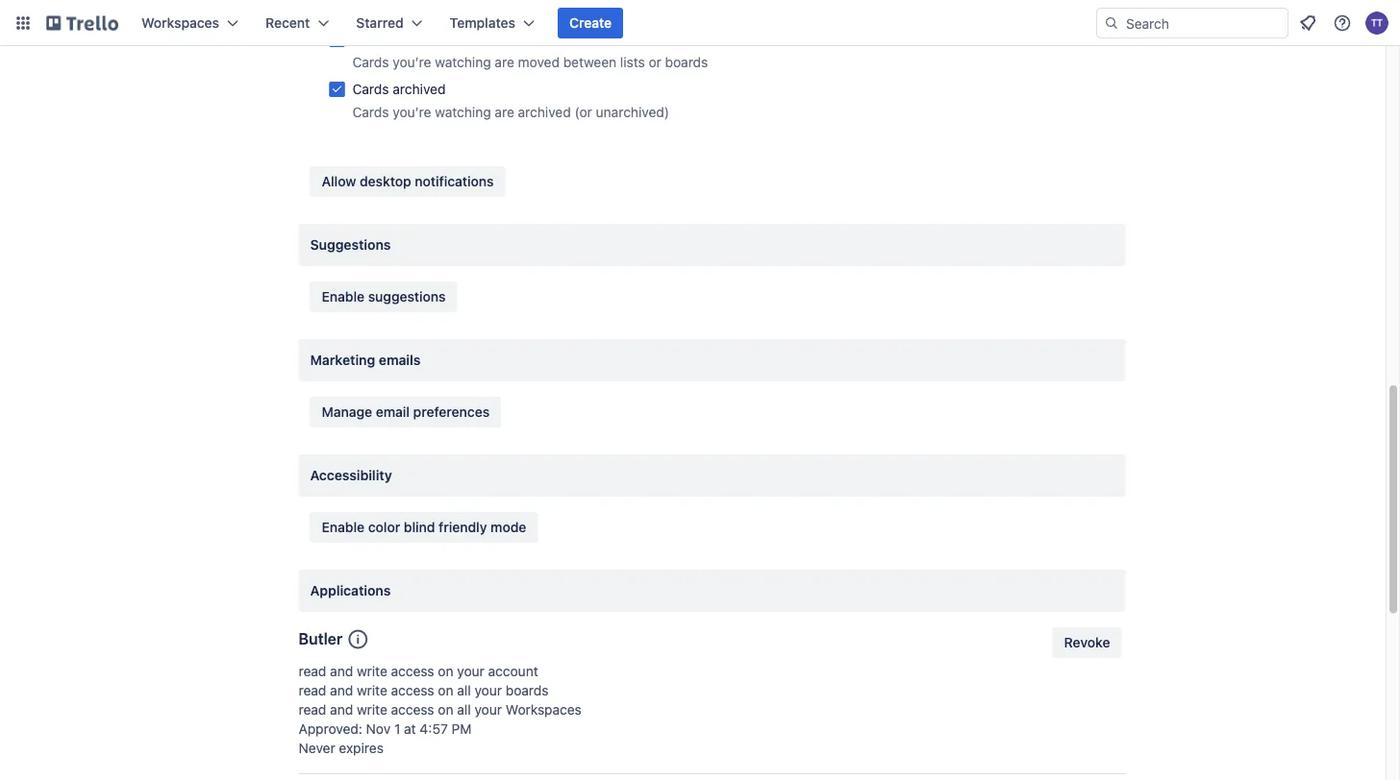Task type: vqa. For each thing, say whether or not it's contained in the screenshot.
Board name Text Field
no



Task type: locate. For each thing, give the bounding box(es) containing it.
on
[[438, 664, 453, 680], [438, 683, 453, 699], [438, 703, 453, 718]]

2 and from the top
[[330, 683, 353, 699]]

2 cards from the top
[[352, 54, 389, 70]]

0 vertical spatial and
[[330, 664, 353, 680]]

1 vertical spatial your
[[475, 683, 502, 699]]

0 vertical spatial archived
[[393, 81, 446, 97]]

1 enable from the top
[[322, 289, 365, 305]]

1 access from the top
[[391, 664, 434, 680]]

2 vertical spatial read
[[299, 703, 326, 718]]

write
[[357, 664, 387, 680], [357, 683, 387, 699], [357, 703, 387, 718]]

watching for cards archived
[[435, 104, 491, 120]]

read and write access on your account read and write access on all your boards read and write access on all your workspaces approved: nov 1 at 4:57 pm never expires
[[299, 664, 582, 757]]

you're down the cards moved
[[393, 54, 431, 70]]

archived
[[393, 81, 446, 97], [518, 104, 571, 120]]

1 vertical spatial moved
[[518, 54, 560, 70]]

you're down cards archived
[[393, 104, 431, 120]]

moved
[[393, 31, 434, 47], [518, 54, 560, 70]]

emails
[[379, 352, 421, 368]]

notifications
[[415, 174, 494, 189]]

boards right the "or"
[[665, 54, 708, 70]]

moved down starred
[[393, 31, 434, 47]]

accessibility
[[310, 468, 392, 484]]

suggestions
[[368, 289, 446, 305]]

2 vertical spatial access
[[391, 703, 434, 718]]

workspaces inside popup button
[[141, 15, 219, 31]]

butler
[[299, 630, 343, 649]]

4 cards from the top
[[352, 104, 389, 120]]

enable
[[322, 289, 365, 305], [322, 520, 365, 536]]

0 horizontal spatial boards
[[506, 683, 549, 699]]

enable left color
[[322, 520, 365, 536]]

1 vertical spatial on
[[438, 683, 453, 699]]

moved left between on the left of the page
[[518, 54, 560, 70]]

1 vertical spatial archived
[[518, 104, 571, 120]]

1 cards from the top
[[352, 31, 389, 47]]

pm
[[452, 722, 472, 738]]

2 you're from the top
[[393, 104, 431, 120]]

are down "templates" dropdown button
[[495, 54, 514, 70]]

1 on from the top
[[438, 664, 453, 680]]

1 horizontal spatial boards
[[665, 54, 708, 70]]

0 vertical spatial workspaces
[[141, 15, 219, 31]]

0 vertical spatial all
[[457, 683, 471, 699]]

are for archived
[[495, 104, 514, 120]]

create
[[569, 15, 612, 31]]

are down cards you're watching are moved between lists or boards
[[495, 104, 514, 120]]

0 vertical spatial enable
[[322, 289, 365, 305]]

mode
[[491, 520, 526, 536]]

2 vertical spatial on
[[438, 703, 453, 718]]

read
[[299, 664, 326, 680], [299, 683, 326, 699], [299, 703, 326, 718]]

1 are from the top
[[495, 54, 514, 70]]

1 vertical spatial enable
[[322, 520, 365, 536]]

0 vertical spatial are
[[495, 54, 514, 70]]

cards for cards archived
[[352, 81, 389, 97]]

allow desktop notifications
[[322, 174, 494, 189]]

2 vertical spatial and
[[330, 703, 353, 718]]

your
[[457, 664, 485, 680], [475, 683, 502, 699], [475, 703, 502, 718]]

None button
[[1053, 628, 1122, 659]]

1 vertical spatial all
[[457, 703, 471, 718]]

3 write from the top
[[357, 703, 387, 718]]

workspaces
[[141, 15, 219, 31], [506, 703, 582, 718]]

preferences
[[413, 404, 490, 420]]

1 horizontal spatial workspaces
[[506, 703, 582, 718]]

1 watching from the top
[[435, 54, 491, 70]]

boards
[[665, 54, 708, 70], [506, 683, 549, 699]]

2 access from the top
[[391, 683, 434, 699]]

0 horizontal spatial workspaces
[[141, 15, 219, 31]]

1 vertical spatial write
[[357, 683, 387, 699]]

0 vertical spatial watching
[[435, 54, 491, 70]]

1 vertical spatial you're
[[393, 104, 431, 120]]

watching down templates
[[435, 54, 491, 70]]

archived left (or
[[518, 104, 571, 120]]

cards
[[352, 31, 389, 47], [352, 54, 389, 70], [352, 81, 389, 97], [352, 104, 389, 120]]

access
[[391, 664, 434, 680], [391, 683, 434, 699], [391, 703, 434, 718]]

desktop
[[360, 174, 411, 189]]

1 vertical spatial boards
[[506, 683, 549, 699]]

boards down "account"
[[506, 683, 549, 699]]

primary element
[[0, 0, 1400, 46]]

2 are from the top
[[495, 104, 514, 120]]

2 all from the top
[[457, 703, 471, 718]]

never
[[299, 741, 335, 757]]

1
[[394, 722, 400, 738]]

watching down cards archived
[[435, 104, 491, 120]]

friendly
[[439, 520, 487, 536]]

enable down the suggestions
[[322, 289, 365, 305]]

watching
[[435, 54, 491, 70], [435, 104, 491, 120]]

enable color blind friendly mode link
[[310, 513, 538, 543]]

cards archived
[[352, 81, 446, 97]]

0 vertical spatial write
[[357, 664, 387, 680]]

1 write from the top
[[357, 664, 387, 680]]

all
[[457, 683, 471, 699], [457, 703, 471, 718]]

you're
[[393, 54, 431, 70], [393, 104, 431, 120]]

archived down the cards moved
[[393, 81, 446, 97]]

0 vertical spatial moved
[[393, 31, 434, 47]]

2 watching from the top
[[435, 104, 491, 120]]

1 vertical spatial access
[[391, 683, 434, 699]]

1 vertical spatial watching
[[435, 104, 491, 120]]

account
[[488, 664, 538, 680]]

3 read from the top
[[299, 703, 326, 718]]

you're for moved
[[393, 54, 431, 70]]

0 vertical spatial read
[[299, 664, 326, 680]]

1 vertical spatial workspaces
[[506, 703, 582, 718]]

0 vertical spatial you're
[[393, 54, 431, 70]]

allow
[[322, 174, 356, 189]]

between
[[563, 54, 617, 70]]

terry turtle (terryturtle) image
[[1366, 12, 1389, 35]]

are
[[495, 54, 514, 70], [495, 104, 514, 120]]

and
[[330, 664, 353, 680], [330, 683, 353, 699], [330, 703, 353, 718]]

1 vertical spatial are
[[495, 104, 514, 120]]

1 vertical spatial and
[[330, 683, 353, 699]]

workspaces inside read and write access on your account read and write access on all your boards read and write access on all your workspaces approved: nov 1 at 4:57 pm never expires
[[506, 703, 582, 718]]

2 enable from the top
[[322, 520, 365, 536]]

recent
[[265, 15, 310, 31]]

1 vertical spatial read
[[299, 683, 326, 699]]

0 vertical spatial access
[[391, 664, 434, 680]]

3 on from the top
[[438, 703, 453, 718]]

0 vertical spatial boards
[[665, 54, 708, 70]]

2 vertical spatial write
[[357, 703, 387, 718]]

0 vertical spatial on
[[438, 664, 453, 680]]

3 cards from the top
[[352, 81, 389, 97]]

1 you're from the top
[[393, 54, 431, 70]]

boards inside read and write access on your account read and write access on all your boards read and write access on all your workspaces approved: nov 1 at 4:57 pm never expires
[[506, 683, 549, 699]]



Task type: describe. For each thing, give the bounding box(es) containing it.
1 read from the top
[[299, 664, 326, 680]]

templates button
[[438, 8, 546, 38]]

marketing
[[310, 352, 375, 368]]

3 access from the top
[[391, 703, 434, 718]]

open information menu image
[[1333, 13, 1352, 33]]

0 horizontal spatial archived
[[393, 81, 446, 97]]

Search field
[[1119, 9, 1288, 38]]

manage email preferences link
[[310, 397, 501, 428]]

templates
[[450, 15, 515, 31]]

search image
[[1104, 15, 1119, 31]]

1 and from the top
[[330, 664, 353, 680]]

0 notifications image
[[1296, 12, 1319, 35]]

enable for enable suggestions
[[322, 289, 365, 305]]

recent button
[[254, 8, 341, 38]]

2 write from the top
[[357, 683, 387, 699]]

3 and from the top
[[330, 703, 353, 718]]

nov
[[366, 722, 391, 738]]

cards moved
[[352, 31, 434, 47]]

cards for cards you're watching are archived (or unarchived)
[[352, 104, 389, 120]]

enable color blind friendly mode
[[322, 520, 526, 536]]

blind
[[404, 520, 435, 536]]

lists
[[620, 54, 645, 70]]

2 on from the top
[[438, 683, 453, 699]]

back to home image
[[46, 8, 118, 38]]

color
[[368, 520, 400, 536]]

0 vertical spatial your
[[457, 664, 485, 680]]

1 horizontal spatial archived
[[518, 104, 571, 120]]

cards you're watching are archived (or unarchived)
[[352, 104, 669, 120]]

email
[[376, 404, 410, 420]]

suggestions
[[310, 237, 391, 253]]

you're for archived
[[393, 104, 431, 120]]

cards for cards moved
[[352, 31, 389, 47]]

manage
[[322, 404, 372, 420]]

watching for cards moved
[[435, 54, 491, 70]]

marketing emails
[[310, 352, 421, 368]]

unarchived)
[[596, 104, 669, 120]]

4:57
[[420, 722, 448, 738]]

applications
[[310, 583, 391, 599]]

at
[[404, 722, 416, 738]]

are for moved
[[495, 54, 514, 70]]

create button
[[558, 8, 623, 38]]

expires
[[339, 741, 384, 757]]

1 all from the top
[[457, 683, 471, 699]]

enable for enable color blind friendly mode
[[322, 520, 365, 536]]

allow desktop notifications link
[[310, 166, 505, 197]]

or
[[649, 54, 661, 70]]

enable suggestions link
[[310, 282, 457, 313]]

manage email preferences
[[322, 404, 490, 420]]

workspaces button
[[130, 8, 250, 38]]

starred button
[[345, 8, 434, 38]]

(or
[[575, 104, 592, 120]]

approved:
[[299, 722, 362, 738]]

0 horizontal spatial moved
[[393, 31, 434, 47]]

starred
[[356, 15, 404, 31]]

2 read from the top
[[299, 683, 326, 699]]

cards for cards you're watching are moved between lists or boards
[[352, 54, 389, 70]]

2 vertical spatial your
[[475, 703, 502, 718]]

cards you're watching are moved between lists or boards
[[352, 54, 708, 70]]

1 horizontal spatial moved
[[518, 54, 560, 70]]

enable suggestions
[[322, 289, 446, 305]]



